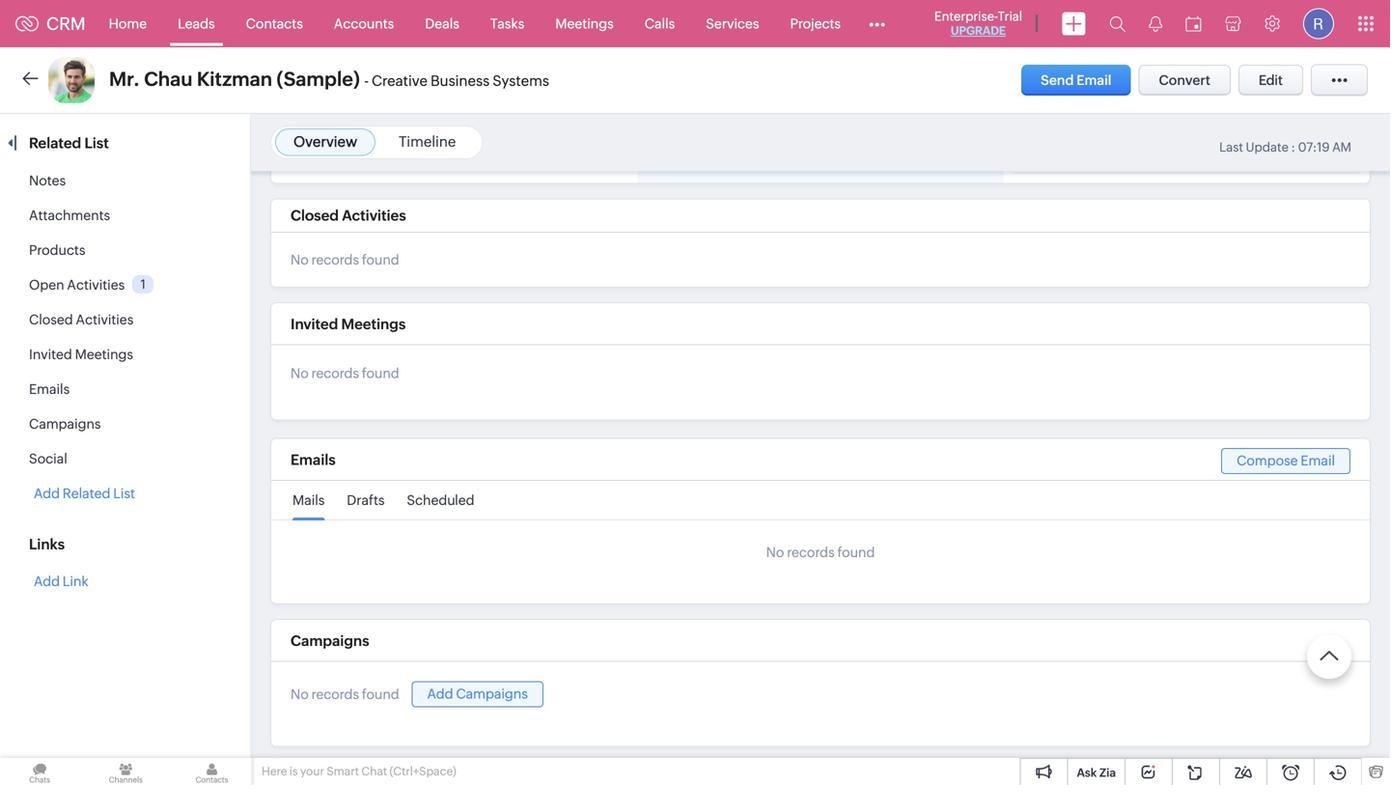 Task type: vqa. For each thing, say whether or not it's contained in the screenshot.
No Attachment
no



Task type: locate. For each thing, give the bounding box(es) containing it.
closed activities
[[291, 207, 406, 224], [29, 312, 134, 327]]

no records found
[[291, 252, 399, 267], [291, 366, 399, 381], [766, 545, 875, 560], [291, 686, 399, 702]]

closed activities up invited meetings "link"
[[29, 312, 134, 327]]

chau
[[144, 68, 193, 90]]

0 horizontal spatial email
[[1077, 72, 1112, 88]]

invited meetings link
[[29, 347, 133, 362]]

1 vertical spatial closed activities
[[29, 312, 134, 327]]

Other Modules field
[[857, 8, 898, 39]]

update
[[1246, 140, 1289, 155]]

1 vertical spatial email
[[1301, 453, 1336, 468]]

add campaigns
[[427, 686, 528, 701]]

ask zia
[[1077, 766, 1116, 779]]

creative
[[372, 72, 428, 89]]

related
[[29, 135, 81, 152], [63, 486, 110, 501]]

invited meetings
[[291, 316, 406, 332], [29, 347, 133, 362]]

is
[[290, 765, 298, 778]]

related down "social" 'link'
[[63, 486, 110, 501]]

0 horizontal spatial list
[[84, 135, 109, 152]]

enterprise-
[[935, 9, 998, 24]]

campaigns inside add campaigns link
[[456, 686, 528, 701]]

leads
[[178, 16, 215, 31]]

send email button
[[1022, 65, 1131, 96]]

timeline
[[399, 133, 456, 150]]

closed down open
[[29, 312, 73, 327]]

closed down overview link
[[291, 207, 339, 224]]

0 vertical spatial invited meetings
[[291, 316, 406, 332]]

1 horizontal spatial closed
[[291, 207, 339, 224]]

2 vertical spatial campaigns
[[456, 686, 528, 701]]

no
[[291, 252, 309, 267], [291, 366, 309, 381], [766, 545, 785, 560], [291, 686, 309, 702]]

closed
[[291, 207, 339, 224], [29, 312, 73, 327]]

1 horizontal spatial list
[[113, 486, 135, 501]]

0 vertical spatial invited
[[291, 316, 338, 332]]

create menu image
[[1062, 12, 1086, 35]]

add left link
[[34, 574, 60, 589]]

last
[[1220, 140, 1244, 155]]

crm link
[[15, 14, 86, 34]]

services link
[[691, 0, 775, 47]]

add up (ctrl+space)
[[427, 686, 453, 701]]

services
[[706, 16, 759, 31]]

found
[[362, 252, 399, 267], [362, 366, 399, 381], [838, 545, 875, 560], [362, 686, 399, 702]]

0 vertical spatial emails
[[29, 381, 70, 397]]

add for add link
[[34, 574, 60, 589]]

1 horizontal spatial meetings
[[341, 316, 406, 332]]

email for compose email
[[1301, 453, 1336, 468]]

email right compose
[[1301, 453, 1336, 468]]

invited
[[291, 316, 338, 332], [29, 347, 72, 362]]

2 horizontal spatial campaigns
[[456, 686, 528, 701]]

activities up invited meetings "link"
[[76, 312, 134, 327]]

activities up closed activities link
[[67, 277, 125, 293]]

1 vertical spatial activities
[[67, 277, 125, 293]]

emails up the mails at the left
[[291, 451, 336, 468]]

0 vertical spatial meetings
[[556, 16, 614, 31]]

activities down overview link
[[342, 207, 406, 224]]

add down "social" 'link'
[[34, 486, 60, 501]]

profile element
[[1292, 0, 1346, 47]]

0 vertical spatial list
[[84, 135, 109, 152]]

emails up campaigns link
[[29, 381, 70, 397]]

0 vertical spatial email
[[1077, 72, 1112, 88]]

trial
[[998, 9, 1023, 24]]

1 vertical spatial emails
[[291, 451, 336, 468]]

calls
[[645, 16, 675, 31]]

overview link
[[294, 133, 357, 150]]

related up notes link
[[29, 135, 81, 152]]

compose
[[1237, 453, 1298, 468]]

smart
[[327, 765, 359, 778]]

meetings
[[556, 16, 614, 31], [341, 316, 406, 332], [75, 347, 133, 362]]

emails
[[29, 381, 70, 397], [291, 451, 336, 468]]

social
[[29, 451, 67, 466]]

tasks link
[[475, 0, 540, 47]]

1 vertical spatial invited
[[29, 347, 72, 362]]

1 horizontal spatial invited
[[291, 316, 338, 332]]

calendar image
[[1186, 16, 1202, 31]]

upgrade
[[951, 24, 1006, 37]]

1 vertical spatial closed
[[29, 312, 73, 327]]

open activities link
[[29, 277, 125, 293]]

home link
[[93, 0, 162, 47]]

email right 'send' on the right top of the page
[[1077, 72, 1112, 88]]

add related list
[[34, 486, 135, 501]]

projects link
[[775, 0, 857, 47]]

links
[[29, 536, 65, 553]]

0 vertical spatial closed
[[291, 207, 339, 224]]

your
[[300, 765, 324, 778]]

search image
[[1110, 15, 1126, 32]]

attachments
[[29, 208, 110, 223]]

0 vertical spatial closed activities
[[291, 207, 406, 224]]

1 vertical spatial add
[[34, 574, 60, 589]]

-
[[364, 72, 369, 89]]

open
[[29, 277, 64, 293]]

0 horizontal spatial closed activities
[[29, 312, 134, 327]]

1 vertical spatial invited meetings
[[29, 347, 133, 362]]

1 horizontal spatial campaigns
[[291, 632, 369, 649]]

convert
[[1159, 72, 1211, 88]]

2 vertical spatial meetings
[[75, 347, 133, 362]]

(ctrl+space)
[[390, 765, 457, 778]]

send
[[1041, 72, 1074, 88]]

0 horizontal spatial meetings
[[75, 347, 133, 362]]

email
[[1077, 72, 1112, 88], [1301, 453, 1336, 468]]

signals element
[[1138, 0, 1174, 47]]

emails link
[[29, 381, 70, 397]]

edit
[[1259, 72, 1283, 88]]

calls link
[[629, 0, 691, 47]]

0 vertical spatial campaigns
[[29, 416, 101, 432]]

1 horizontal spatial email
[[1301, 453, 1336, 468]]

0 horizontal spatial campaigns
[[29, 416, 101, 432]]

email inside button
[[1077, 72, 1112, 88]]

0 vertical spatial add
[[34, 486, 60, 501]]

2 vertical spatial add
[[427, 686, 453, 701]]

campaigns
[[29, 416, 101, 432], [291, 632, 369, 649], [456, 686, 528, 701]]

timeline link
[[399, 133, 456, 150]]

activities for closed activities link
[[76, 312, 134, 327]]

0 horizontal spatial closed
[[29, 312, 73, 327]]

closed activities down overview link
[[291, 207, 406, 224]]

add inside add campaigns link
[[427, 686, 453, 701]]

activities
[[342, 207, 406, 224], [67, 277, 125, 293], [76, 312, 134, 327]]

2 horizontal spatial meetings
[[556, 16, 614, 31]]

2 vertical spatial activities
[[76, 312, 134, 327]]

campaigns link
[[29, 416, 101, 432]]

add
[[34, 486, 60, 501], [34, 574, 60, 589], [427, 686, 453, 701]]

email for send email
[[1077, 72, 1112, 88]]

open activities
[[29, 277, 125, 293]]

projects
[[790, 16, 841, 31]]

tasks
[[490, 16, 525, 31]]

zia
[[1100, 766, 1116, 779]]



Task type: describe. For each thing, give the bounding box(es) containing it.
convert button
[[1139, 65, 1231, 96]]

overview
[[294, 133, 357, 150]]

1
[[141, 277, 146, 291]]

attachments link
[[29, 208, 110, 223]]

channels image
[[86, 758, 166, 785]]

add for add related list
[[34, 486, 60, 501]]

closed activities link
[[29, 312, 134, 327]]

notes
[[29, 173, 66, 188]]

chat
[[362, 765, 387, 778]]

0 horizontal spatial invited
[[29, 347, 72, 362]]

systems
[[493, 72, 549, 89]]

search element
[[1098, 0, 1138, 47]]

business
[[431, 72, 490, 89]]

here
[[262, 765, 287, 778]]

link
[[63, 574, 89, 589]]

0 horizontal spatial invited meetings
[[29, 347, 133, 362]]

add for add campaigns
[[427, 686, 453, 701]]

related list
[[29, 135, 112, 152]]

last update : 07:19 am
[[1220, 140, 1352, 155]]

mails
[[293, 492, 325, 508]]

am
[[1333, 140, 1352, 155]]

create menu element
[[1051, 0, 1098, 47]]

chats image
[[0, 758, 79, 785]]

1 vertical spatial related
[[63, 486, 110, 501]]

edit button
[[1239, 65, 1304, 96]]

1 horizontal spatial emails
[[291, 451, 336, 468]]

deals
[[425, 16, 460, 31]]

scheduled
[[407, 492, 475, 508]]

ask
[[1077, 766, 1097, 779]]

1 vertical spatial campaigns
[[291, 632, 369, 649]]

07:19
[[1298, 140, 1330, 155]]

contacts link
[[230, 0, 319, 47]]

add link
[[34, 574, 89, 589]]

signals image
[[1149, 15, 1163, 32]]

0 vertical spatial activities
[[342, 207, 406, 224]]

meetings link
[[540, 0, 629, 47]]

add campaigns link
[[412, 681, 544, 707]]

1 vertical spatial meetings
[[341, 316, 406, 332]]

activities for open activities link on the top of the page
[[67, 277, 125, 293]]

contacts image
[[172, 758, 252, 785]]

leads link
[[162, 0, 230, 47]]

enterprise-trial upgrade
[[935, 9, 1023, 37]]

1 horizontal spatial invited meetings
[[291, 316, 406, 332]]

compose email
[[1237, 453, 1336, 468]]

send email
[[1041, 72, 1112, 88]]

mr.
[[109, 68, 140, 90]]

home
[[109, 16, 147, 31]]

here is your smart chat (ctrl+space)
[[262, 765, 457, 778]]

mr. chau kitzman (sample) - creative business systems
[[109, 68, 549, 90]]

1 horizontal spatial closed activities
[[291, 207, 406, 224]]

kitzman
[[197, 68, 272, 90]]

social link
[[29, 451, 67, 466]]

profile image
[[1304, 8, 1335, 39]]

accounts link
[[319, 0, 410, 47]]

notes link
[[29, 173, 66, 188]]

contacts
[[246, 16, 303, 31]]

:
[[1292, 140, 1296, 155]]

products link
[[29, 242, 85, 258]]

accounts
[[334, 16, 394, 31]]

products
[[29, 242, 85, 258]]

0 horizontal spatial emails
[[29, 381, 70, 397]]

1 vertical spatial list
[[113, 486, 135, 501]]

0 vertical spatial related
[[29, 135, 81, 152]]

deals link
[[410, 0, 475, 47]]

(sample)
[[277, 68, 360, 90]]

drafts
[[347, 492, 385, 508]]

crm
[[46, 14, 86, 34]]

logo image
[[15, 16, 39, 31]]



